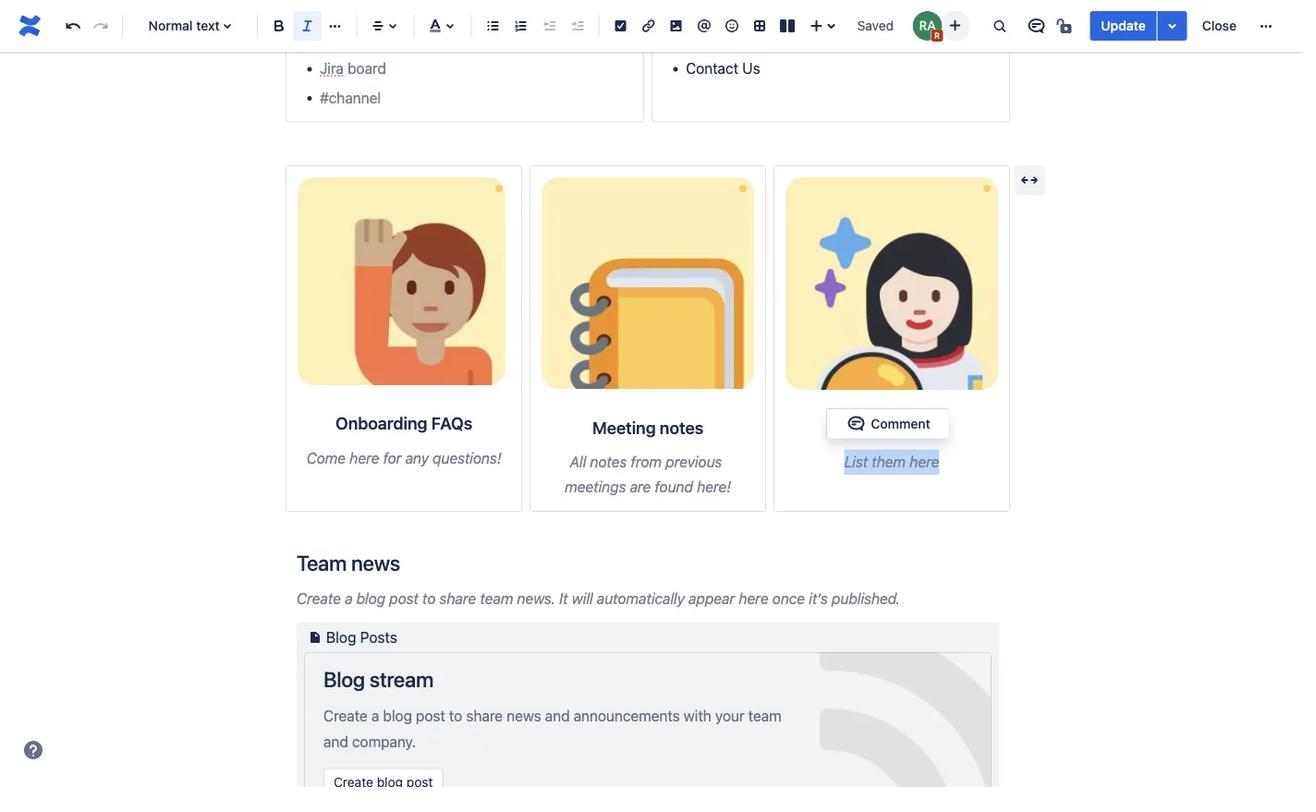Task type: describe. For each thing, give the bounding box(es) containing it.
redo ⌘⇧z image
[[90, 15, 112, 37]]

news.
[[517, 590, 555, 608]]

notes for meeting
[[660, 418, 703, 437]]

all notes from previous meetings are found here!
[[565, 453, 731, 496]]

found
[[655, 478, 693, 496]]

emoji image
[[721, 15, 743, 37]]

blog for blog posts
[[326, 629, 356, 647]]

outdent ⇧tab image
[[538, 15, 560, 37]]

blog stream
[[323, 667, 433, 692]]

update
[[1101, 18, 1146, 33]]

team inside create a blog post to share news and announcements with your team and company.
[[748, 707, 782, 725]]

with
[[684, 707, 711, 725]]

post for news
[[416, 707, 445, 725]]

automatically
[[597, 590, 685, 608]]

undo ⌘z image
[[62, 15, 84, 37]]

normal text
[[148, 18, 220, 33]]

team for team news
[[297, 550, 347, 575]]

it's
[[809, 590, 828, 608]]

goals
[[894, 418, 936, 438]]

published.
[[832, 590, 900, 608]]

add image, video, or file image
[[665, 15, 687, 37]]

1 horizontal spatial and
[[545, 707, 570, 725]]

it
[[559, 590, 568, 608]]

are
[[630, 478, 651, 496]]

mention image
[[693, 15, 715, 37]]

team for team goals
[[848, 418, 890, 438]]

0 horizontal spatial here
[[349, 449, 379, 466]]

0 horizontal spatial team
[[480, 590, 513, 608]]

comment button
[[834, 413, 942, 435]]

create a blog post to share team news. it will automatically appear here once it's published.
[[297, 590, 900, 608]]

faqs
[[431, 413, 472, 433]]

notes for all
[[590, 453, 627, 471]]

for
[[383, 449, 402, 466]]

close button
[[1191, 11, 1248, 41]]

blog for create a blog post to share team news. it will automatically appear here once it's published.
[[356, 590, 385, 608]]

bold ⌘b image
[[268, 15, 290, 37]]

a for create a blog post to share team news. it will automatically appear here once it's published.
[[345, 590, 353, 608]]

jira board
[[320, 60, 386, 77]]

a for create a blog post to share news and announcements with your team and company.
[[371, 707, 379, 725]]

your
[[715, 707, 744, 725]]

board
[[348, 60, 386, 77]]

text
[[196, 18, 220, 33]]

update button
[[1090, 11, 1157, 41]]

list
[[844, 454, 868, 471]]

more formatting image
[[324, 15, 346, 37]]

comment image
[[845, 413, 867, 435]]

jira
[[320, 60, 344, 77]]

them
[[872, 454, 906, 471]]

company.
[[352, 733, 416, 750]]

once
[[772, 590, 805, 608]]

come
[[306, 449, 346, 466]]

list them here
[[844, 454, 939, 471]]

questions!
[[432, 449, 501, 466]]

link image
[[637, 15, 659, 37]]

italic ⌘i image
[[296, 15, 318, 37]]

0 horizontal spatial and
[[323, 733, 348, 750]]

stream
[[370, 667, 433, 692]]



Task type: vqa. For each thing, say whether or not it's contained in the screenshot.
questions!
yes



Task type: locate. For each thing, give the bounding box(es) containing it.
create
[[297, 590, 341, 608], [323, 707, 368, 725]]

1 vertical spatial blog
[[383, 707, 412, 725]]

team left news.
[[480, 590, 513, 608]]

notes up the previous
[[660, 418, 703, 437]]

previous
[[665, 453, 722, 471]]

meetings
[[565, 478, 626, 496]]

create a blog post to share news and announcements with your team and company.
[[323, 707, 782, 750]]

0 vertical spatial news
[[351, 550, 400, 575]]

0 vertical spatial create
[[297, 590, 341, 608]]

0 vertical spatial team
[[480, 590, 513, 608]]

0 horizontal spatial team
[[297, 550, 347, 575]]

notes
[[660, 418, 703, 437], [590, 453, 627, 471]]

team right your
[[748, 707, 782, 725]]

blog posts
[[326, 629, 397, 647]]

a down team news
[[345, 590, 353, 608]]

team
[[848, 418, 890, 438], [297, 550, 347, 575]]

to for news
[[449, 707, 462, 725]]

create for create a blog post to share news and announcements with your team and company.
[[323, 707, 368, 725]]

align center image
[[367, 15, 389, 37]]

1 vertical spatial blog
[[323, 667, 365, 692]]

0 vertical spatial blog
[[326, 629, 356, 647]]

layouts image
[[776, 15, 799, 37]]

notes inside all notes from previous meetings are found here!
[[590, 453, 627, 471]]

action item image
[[609, 15, 632, 37]]

1 horizontal spatial team
[[748, 707, 782, 725]]

will
[[572, 590, 593, 608]]

invite to edit image
[[944, 14, 966, 37]]

any
[[405, 449, 429, 466]]

more image
[[1255, 15, 1277, 37]]

contact
[[686, 60, 738, 77]]

blog up posts
[[356, 590, 385, 608]]

onboarding faqs
[[335, 413, 472, 433]]

onboarding
[[335, 413, 427, 433]]

create inside create a blog post to share news and announcements with your team and company.
[[323, 707, 368, 725]]

blog
[[356, 590, 385, 608], [383, 707, 412, 725]]

blog posts image
[[304, 627, 326, 649]]

to
[[422, 590, 436, 608], [449, 707, 462, 725]]

and
[[545, 707, 570, 725], [323, 733, 348, 750]]

to for team
[[422, 590, 436, 608]]

1 vertical spatial team
[[297, 550, 347, 575]]

a up company.
[[371, 707, 379, 725]]

numbered list ⌘⇧7 image
[[510, 15, 532, 37]]

and left the announcements
[[545, 707, 570, 725]]

all
[[570, 453, 586, 471]]

saved
[[857, 18, 894, 33]]

0 vertical spatial notes
[[660, 418, 703, 437]]

2 horizontal spatial here
[[910, 454, 939, 471]]

1 vertical spatial and
[[323, 733, 348, 750]]

post inside create a blog post to share news and announcements with your team and company.
[[416, 707, 445, 725]]

help
[[686, 31, 716, 48]]

1 vertical spatial share
[[466, 707, 503, 725]]

contact us
[[686, 60, 760, 77]]

team up blog posts icon
[[297, 550, 347, 575]]

1 horizontal spatial notes
[[660, 418, 703, 437]]

blog for blog stream
[[323, 667, 365, 692]]

bullet list ⌘⇧8 image
[[482, 15, 504, 37]]

come here for any questions!
[[306, 449, 501, 466]]

normal text button
[[130, 6, 249, 46]]

here left "for" at bottom left
[[349, 449, 379, 466]]

create up blog posts icon
[[297, 590, 341, 608]]

1 horizontal spatial news
[[507, 707, 541, 725]]

comment
[[871, 416, 930, 431]]

0 horizontal spatial notes
[[590, 453, 627, 471]]

1 vertical spatial news
[[507, 707, 541, 725]]

a inside create a blog post to share news and announcements with your team and company.
[[371, 707, 379, 725]]

0 vertical spatial team
[[848, 418, 890, 438]]

blog
[[326, 629, 356, 647], [323, 667, 365, 692]]

1 vertical spatial a
[[371, 707, 379, 725]]

to inside create a blog post to share news and announcements with your team and company.
[[449, 707, 462, 725]]

here!
[[697, 478, 731, 496]]

create for create a blog post to share team news. it will automatically appear here once it's published.
[[297, 590, 341, 608]]

0 vertical spatial and
[[545, 707, 570, 725]]

0 horizontal spatial a
[[345, 590, 353, 608]]

share inside create a blog post to share news and announcements with your team and company.
[[466, 707, 503, 725]]

go wide image
[[1018, 169, 1041, 191]]

news inside create a blog post to share news and announcements with your team and company.
[[507, 707, 541, 725]]

post
[[389, 590, 418, 608], [416, 707, 445, 725]]

0 vertical spatial to
[[422, 590, 436, 608]]

find and replace image
[[988, 15, 1010, 37]]

create up company.
[[323, 707, 368, 725]]

1 horizontal spatial a
[[371, 707, 379, 725]]

blog inside create a blog post to share news and announcements with your team and company.
[[383, 707, 412, 725]]

share for team
[[439, 590, 476, 608]]

from
[[631, 453, 662, 471]]

here
[[349, 449, 379, 466], [910, 454, 939, 471], [739, 590, 768, 608]]

post up posts
[[389, 590, 418, 608]]

1 horizontal spatial to
[[449, 707, 462, 725]]

#channel
[[320, 89, 381, 106]]

post for team
[[389, 590, 418, 608]]

1 vertical spatial notes
[[590, 453, 627, 471]]

close
[[1202, 18, 1236, 33]]

blog up company.
[[383, 707, 412, 725]]

help image
[[22, 739, 44, 761]]

posts
[[360, 629, 397, 647]]

share
[[439, 590, 476, 608], [466, 707, 503, 725]]

1 horizontal spatial team
[[848, 418, 890, 438]]

team news
[[297, 550, 400, 575]]

team
[[480, 590, 513, 608], [748, 707, 782, 725]]

no restrictions image
[[1055, 15, 1077, 37]]

1 vertical spatial create
[[323, 707, 368, 725]]

and left company.
[[323, 733, 348, 750]]

announcements
[[574, 707, 680, 725]]

blog down blog posts
[[323, 667, 365, 692]]

0 vertical spatial blog
[[356, 590, 385, 608]]

0 vertical spatial post
[[389, 590, 418, 608]]

here left once
[[739, 590, 768, 608]]

0 horizontal spatial to
[[422, 590, 436, 608]]

a
[[345, 590, 353, 608], [371, 707, 379, 725]]

table image
[[749, 15, 771, 37]]

team up the list
[[848, 418, 890, 438]]

adjust update settings image
[[1161, 15, 1184, 37]]

notes up meetings
[[590, 453, 627, 471]]

blog for create a blog post to share news and announcements with your team and company.
[[383, 707, 412, 725]]

share for news
[[466, 707, 503, 725]]

1 vertical spatial to
[[449, 707, 462, 725]]

comment icon image
[[1025, 15, 1047, 37]]

team goals
[[848, 418, 936, 438]]

here down goals
[[910, 454, 939, 471]]

1 vertical spatial post
[[416, 707, 445, 725]]

post down "stream"
[[416, 707, 445, 725]]

ruby anderson image
[[912, 11, 942, 41]]

0 horizontal spatial news
[[351, 550, 400, 575]]

meeting notes
[[592, 418, 703, 437]]

meeting
[[592, 418, 656, 437]]

indent tab image
[[566, 15, 588, 37]]

confluence image
[[15, 11, 44, 41], [15, 11, 44, 41]]

appear
[[688, 590, 735, 608]]

us
[[742, 60, 760, 77]]

1 vertical spatial team
[[748, 707, 782, 725]]

normal
[[148, 18, 193, 33]]

news
[[351, 550, 400, 575], [507, 707, 541, 725]]

blog left posts
[[326, 629, 356, 647]]

0 vertical spatial share
[[439, 590, 476, 608]]

0 vertical spatial a
[[345, 590, 353, 608]]

1 horizontal spatial here
[[739, 590, 768, 608]]



